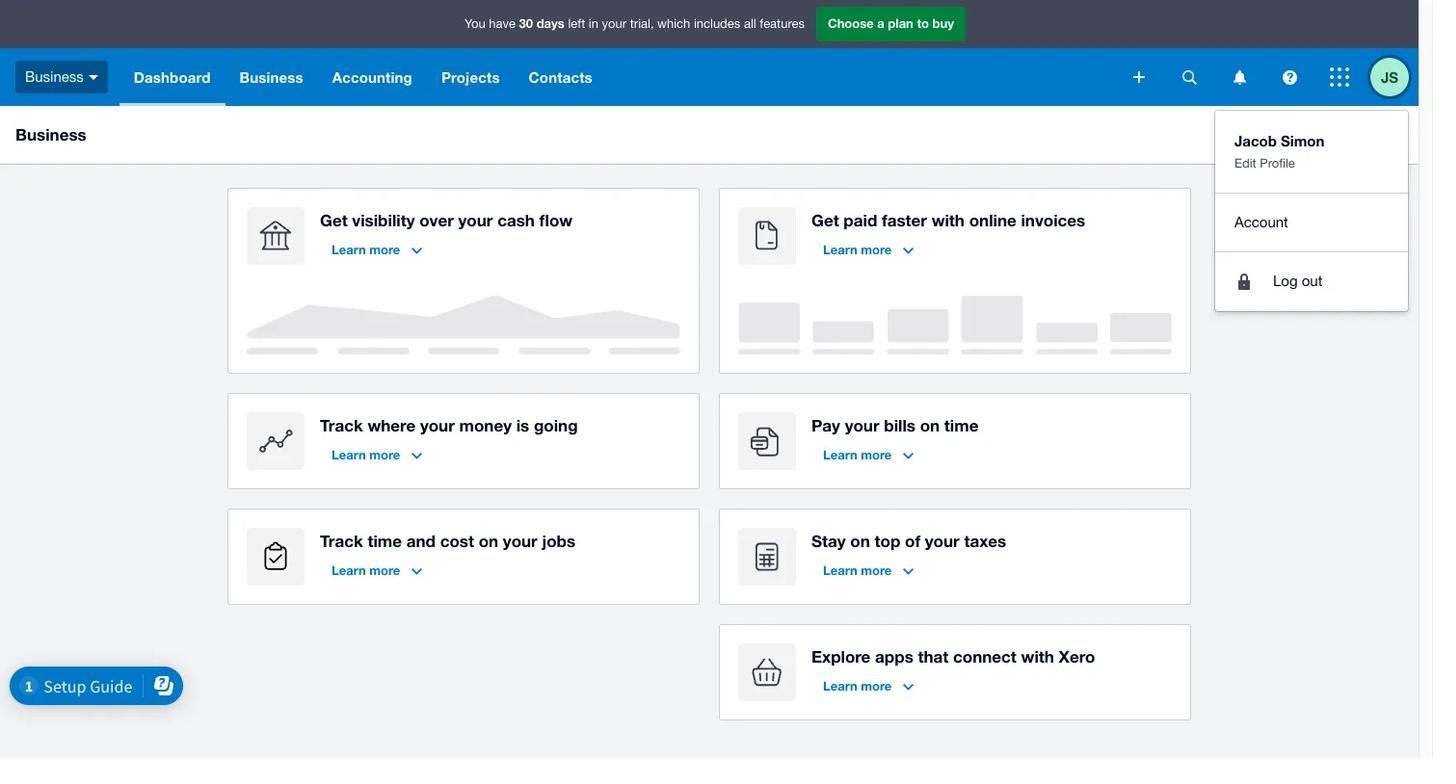 Task type: locate. For each thing, give the bounding box(es) containing it.
learn more down the "where"
[[332, 447, 400, 463]]

projects
[[441, 68, 500, 86]]

banking icon image
[[247, 207, 305, 265]]

1 horizontal spatial time
[[945, 416, 979, 436]]

svg image left dashboard
[[89, 75, 98, 80]]

account
[[1235, 214, 1289, 230]]

1 horizontal spatial on
[[851, 531, 870, 551]]

with right faster
[[932, 210, 965, 230]]

learn down pay
[[823, 447, 858, 463]]

your right the "where"
[[420, 416, 455, 436]]

learn for paid
[[823, 242, 858, 257]]

of
[[905, 531, 921, 551]]

simon
[[1281, 132, 1325, 149]]

edit inside jacob simon edit profile
[[1235, 156, 1257, 171]]

which
[[658, 17, 691, 31]]

on
[[920, 416, 940, 436], [479, 531, 499, 551], [851, 531, 870, 551]]

get
[[320, 210, 348, 230], [812, 210, 839, 230]]

xero
[[1059, 647, 1096, 667]]

learn more down pay
[[823, 447, 892, 463]]

0 horizontal spatial on
[[479, 531, 499, 551]]

navigation
[[119, 48, 1120, 106]]

get for get visibility over your cash flow
[[320, 210, 348, 230]]

learn for time
[[332, 563, 366, 578]]

1 vertical spatial time
[[368, 531, 402, 551]]

with
[[932, 210, 965, 230], [1022, 647, 1055, 667]]

on right bills
[[920, 416, 940, 436]]

more down paid
[[861, 242, 892, 257]]

contacts button
[[514, 48, 607, 106]]

learn more button down the "where"
[[320, 440, 434, 470]]

learn more down stay
[[823, 563, 892, 578]]

your right over
[[458, 210, 493, 230]]

taxes icon image
[[739, 528, 796, 586]]

2 track from the top
[[320, 531, 363, 551]]

more down visibility
[[369, 242, 400, 257]]

0 vertical spatial edit
[[1300, 127, 1324, 143]]

more down "pay your bills on time"
[[861, 447, 892, 463]]

learn right projects icon
[[332, 563, 366, 578]]

learn
[[332, 242, 366, 257], [823, 242, 858, 257], [332, 447, 366, 463], [823, 447, 858, 463], [332, 563, 366, 578], [823, 563, 858, 578], [823, 679, 858, 694]]

track
[[320, 416, 363, 436], [320, 531, 363, 551]]

learn more down visibility
[[332, 242, 400, 257]]

with left xero at bottom right
[[1022, 647, 1055, 667]]

2 get from the left
[[812, 210, 839, 230]]

svg image
[[1330, 67, 1350, 87], [1234, 70, 1246, 84], [1283, 70, 1297, 84], [1134, 71, 1145, 83], [89, 75, 98, 80]]

svg image up simon on the right top of the page
[[1283, 70, 1297, 84]]

get paid faster with online invoices
[[812, 210, 1086, 230]]

connect
[[954, 647, 1017, 667]]

learn more for on
[[823, 563, 892, 578]]

0 horizontal spatial time
[[368, 531, 402, 551]]

jacob
[[1235, 132, 1277, 149]]

banner
[[0, 0, 1419, 311]]

your
[[602, 17, 627, 31], [458, 210, 493, 230], [420, 416, 455, 436], [845, 416, 880, 436], [503, 531, 538, 551], [925, 531, 960, 551]]

learn more button down visibility
[[320, 234, 434, 265]]

explore apps that connect with xero
[[812, 647, 1096, 667]]

1 vertical spatial edit
[[1235, 156, 1257, 171]]

stay on top of your taxes
[[812, 531, 1007, 551]]

1 get from the left
[[320, 210, 348, 230]]

track right projects icon
[[320, 531, 363, 551]]

your right in
[[602, 17, 627, 31]]

learn for on
[[823, 563, 858, 578]]

learn more button down "pay your bills on time"
[[812, 440, 926, 470]]

you
[[465, 17, 486, 31]]

more down track time and cost on your jobs
[[369, 563, 400, 578]]

learn down visibility
[[332, 242, 366, 257]]

time right bills
[[945, 416, 979, 436]]

going
[[534, 416, 578, 436]]

top
[[875, 531, 901, 551]]

apps
[[876, 647, 914, 667]]

visibility
[[352, 210, 415, 230]]

more
[[369, 242, 400, 257], [861, 242, 892, 257], [369, 447, 400, 463], [861, 447, 892, 463], [369, 563, 400, 578], [861, 563, 892, 578], [861, 679, 892, 694]]

learn more button down and
[[320, 555, 434, 586]]

1 vertical spatial track
[[320, 531, 363, 551]]

learn more down the explore
[[823, 679, 892, 694]]

on right cost
[[479, 531, 499, 551]]

learn for apps
[[823, 679, 858, 694]]

learn more button
[[320, 234, 434, 265], [812, 234, 926, 265], [320, 440, 434, 470], [812, 440, 926, 470], [320, 555, 434, 586], [812, 555, 926, 586], [812, 671, 926, 702]]

track money icon image
[[247, 413, 305, 470]]

more down top
[[861, 563, 892, 578]]

learn more button for paid
[[812, 234, 926, 265]]

bills
[[884, 416, 916, 436]]

learn down paid
[[823, 242, 858, 257]]

contacts
[[529, 68, 593, 86]]

learn more button down top
[[812, 555, 926, 586]]

0 horizontal spatial get
[[320, 210, 348, 230]]

1 horizontal spatial edit
[[1300, 127, 1324, 143]]

learn more for paid
[[823, 242, 892, 257]]

log out option
[[1216, 262, 1409, 301]]

learn more for where
[[332, 447, 400, 463]]

bills icon image
[[739, 413, 796, 470]]

on left top
[[851, 531, 870, 551]]

0 horizontal spatial with
[[932, 210, 965, 230]]

1 track from the top
[[320, 416, 363, 436]]

learn down stay
[[823, 563, 858, 578]]

trial,
[[630, 17, 654, 31]]

time
[[945, 416, 979, 436], [368, 531, 402, 551]]

dashboard
[[1327, 127, 1391, 143]]

more for your
[[861, 447, 892, 463]]

more down 'apps'
[[861, 679, 892, 694]]

1 horizontal spatial get
[[812, 210, 839, 230]]

svg image left the js
[[1330, 67, 1350, 87]]

more for visibility
[[369, 242, 400, 257]]

0 vertical spatial time
[[945, 416, 979, 436]]

explore
[[812, 647, 871, 667]]

learn more down paid
[[823, 242, 892, 257]]

accounting button
[[318, 48, 427, 106]]

0 vertical spatial track
[[320, 416, 363, 436]]

edit inside "button"
[[1300, 127, 1324, 143]]

out
[[1302, 273, 1323, 289]]

learn right track money icon
[[332, 447, 366, 463]]

account link
[[1216, 203, 1409, 242]]

learn more
[[332, 242, 400, 257], [823, 242, 892, 257], [332, 447, 400, 463], [823, 447, 892, 463], [332, 563, 400, 578], [823, 563, 892, 578], [823, 679, 892, 694]]

left
[[568, 17, 585, 31]]

0 horizontal spatial edit
[[1235, 156, 1257, 171]]

get for get paid faster with online invoices
[[812, 210, 839, 230]]

to
[[917, 16, 929, 31]]

learn more button down 'apps'
[[812, 671, 926, 702]]

get left paid
[[812, 210, 839, 230]]

profile
[[1260, 156, 1296, 171]]

navigation inside banner
[[119, 48, 1120, 106]]

time left and
[[368, 531, 402, 551]]

learn more button for where
[[320, 440, 434, 470]]

edit
[[1300, 127, 1324, 143], [1235, 156, 1257, 171]]

learn more button down paid
[[812, 234, 926, 265]]

business
[[25, 68, 84, 85], [240, 68, 303, 86], [15, 124, 86, 145]]

business inside dropdown button
[[240, 68, 303, 86]]

2 horizontal spatial on
[[920, 416, 940, 436]]

get left visibility
[[320, 210, 348, 230]]

navigation containing dashboard
[[119, 48, 1120, 106]]

learn down the explore
[[823, 679, 858, 694]]

track time and cost on your jobs
[[320, 531, 576, 551]]

learn more down track time and cost on your jobs
[[332, 563, 400, 578]]

30
[[519, 16, 533, 31]]

business inside popup button
[[25, 68, 84, 85]]

projects button
[[427, 48, 514, 106]]

in
[[589, 17, 599, 31]]

learn more for visibility
[[332, 242, 400, 257]]

track left the "where"
[[320, 416, 363, 436]]

all
[[744, 17, 757, 31]]

1 vertical spatial with
[[1022, 647, 1055, 667]]

svg image left svg icon
[[1134, 71, 1145, 83]]

have
[[489, 17, 516, 31]]

more down the "where"
[[369, 447, 400, 463]]

online
[[970, 210, 1017, 230]]



Task type: describe. For each thing, give the bounding box(es) containing it.
banner containing js
[[0, 0, 1419, 311]]

learn more button for your
[[812, 440, 926, 470]]

stay
[[812, 531, 846, 551]]

svg image right svg icon
[[1234, 70, 1246, 84]]

learn more button for time
[[320, 555, 434, 586]]

0 vertical spatial with
[[932, 210, 965, 230]]

taxes
[[964, 531, 1007, 551]]

cash
[[498, 210, 535, 230]]

1 horizontal spatial with
[[1022, 647, 1055, 667]]

add-ons icon image
[[739, 644, 796, 702]]

is
[[516, 416, 530, 436]]

invoices preview bar graph image
[[739, 296, 1172, 355]]

log
[[1274, 273, 1298, 289]]

your left the jobs
[[503, 531, 538, 551]]

you have 30 days left in your trial, which includes all features
[[465, 16, 805, 31]]

dashboard
[[134, 68, 211, 86]]

more for on
[[861, 563, 892, 578]]

learn more for time
[[332, 563, 400, 578]]

your right of
[[925, 531, 960, 551]]

learn more button for on
[[812, 555, 926, 586]]

jobs
[[542, 531, 576, 551]]

jacob simon group
[[1216, 111, 1409, 311]]

learn more for your
[[823, 447, 892, 463]]

buy
[[933, 16, 954, 31]]

invoices
[[1021, 210, 1086, 230]]

cost
[[440, 531, 474, 551]]

includes
[[694, 17, 741, 31]]

track where your money is going
[[320, 416, 578, 436]]

faster
[[882, 210, 927, 230]]

edit dashboard
[[1300, 127, 1391, 143]]

invoices icon image
[[739, 207, 796, 265]]

more for time
[[369, 563, 400, 578]]

pay your bills on time
[[812, 416, 979, 436]]

learn for visibility
[[332, 242, 366, 257]]

learn for your
[[823, 447, 858, 463]]

track for track time and cost on your jobs
[[320, 531, 363, 551]]

features
[[760, 17, 805, 31]]

plan
[[888, 16, 914, 31]]

log out
[[1274, 273, 1323, 289]]

your inside "you have 30 days left in your trial, which includes all features"
[[602, 17, 627, 31]]

learn for where
[[332, 447, 366, 463]]

more for apps
[[861, 679, 892, 694]]

business button
[[0, 48, 119, 106]]

over
[[420, 210, 454, 230]]

edit dashboard button
[[1288, 120, 1404, 150]]

where
[[368, 416, 416, 436]]

and
[[407, 531, 436, 551]]

svg image
[[1182, 70, 1197, 84]]

log out link
[[1216, 262, 1409, 301]]

pay
[[812, 416, 841, 436]]

track for track where your money is going
[[320, 416, 363, 436]]

projects icon image
[[247, 528, 305, 586]]

money
[[459, 416, 512, 436]]

jacob simon list box
[[1216, 111, 1409, 311]]

more for paid
[[861, 242, 892, 257]]

js
[[1382, 68, 1399, 85]]

dashboard link
[[119, 48, 225, 106]]

banking preview line graph image
[[247, 296, 681, 355]]

your right pay
[[845, 416, 880, 436]]

js button
[[1371, 48, 1419, 106]]

choose a plan to buy
[[828, 16, 954, 31]]

jacob simon edit profile
[[1235, 132, 1325, 171]]

choose
[[828, 16, 874, 31]]

accounting
[[332, 68, 413, 86]]

learn more button for apps
[[812, 671, 926, 702]]

business button
[[225, 48, 318, 106]]

svg image inside business popup button
[[89, 75, 98, 80]]

flow
[[540, 210, 573, 230]]

a
[[878, 16, 885, 31]]

learn more button for visibility
[[320, 234, 434, 265]]

days
[[537, 16, 565, 31]]

get visibility over your cash flow
[[320, 210, 573, 230]]

more for where
[[369, 447, 400, 463]]

that
[[918, 647, 949, 667]]

learn more for apps
[[823, 679, 892, 694]]

paid
[[844, 210, 878, 230]]



Task type: vqa. For each thing, say whether or not it's contained in the screenshot.
your inside the You have 30 days left in your trial, which includes all features
yes



